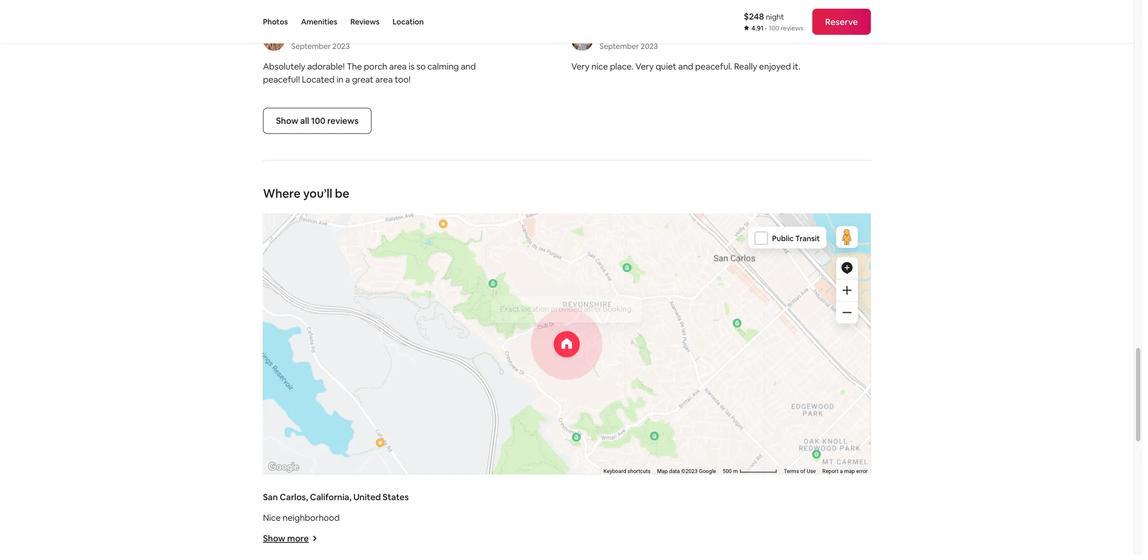 Task type: locate. For each thing, give the bounding box(es) containing it.
0 vertical spatial show
[[276, 115, 299, 126]]

show
[[276, 115, 299, 126], [263, 533, 286, 544]]

and right calming
[[461, 61, 476, 72]]

1 vertical spatial show
[[263, 533, 286, 544]]

very
[[572, 61, 590, 72], [636, 61, 654, 72]]

list item
[[259, 0, 516, 29], [567, 0, 825, 29]]

1 september from the left
[[291, 41, 331, 51]]

2 and from the left
[[679, 61, 694, 72]]

map data ©2023 google
[[658, 468, 717, 474]]

2023 for place.
[[641, 41, 659, 51]]

0 horizontal spatial 100
[[311, 115, 326, 126]]

reviews
[[351, 17, 380, 27]]

reviews
[[781, 24, 804, 32], [328, 115, 359, 126]]

public
[[773, 233, 794, 243]]

0 horizontal spatial september
[[291, 41, 331, 51]]

terms
[[784, 468, 800, 474]]

1 horizontal spatial september
[[600, 41, 640, 51]]

1 horizontal spatial 2023
[[641, 41, 659, 51]]

september 2023 up place.
[[600, 41, 659, 51]]

1 horizontal spatial and
[[679, 61, 694, 72]]

a
[[346, 74, 350, 85], [841, 468, 843, 474]]

and
[[461, 61, 476, 72], [679, 61, 694, 72]]

show inside button
[[276, 115, 299, 126]]

list
[[259, 0, 876, 108]]

transit
[[796, 233, 821, 243]]

september for nice
[[600, 41, 640, 51]]

show left all
[[276, 115, 299, 126]]

is
[[409, 61, 415, 72]]

4.91
[[752, 24, 764, 32]]

reviews right all
[[328, 115, 359, 126]]

show down "nice"
[[263, 533, 286, 544]]

0 horizontal spatial 2023
[[333, 41, 350, 51]]

1 2023 from the left
[[333, 41, 350, 51]]

porch
[[364, 61, 388, 72]]

carlos,
[[280, 492, 308, 503]]

area
[[390, 61, 407, 72], [376, 74, 393, 85]]

it.
[[794, 61, 801, 72]]

adorable!
[[308, 61, 345, 72]]

100
[[769, 24, 780, 32], [311, 115, 326, 126]]

report a map error link
[[823, 468, 868, 474]]

united
[[354, 492, 381, 503]]

1 horizontal spatial september 2023
[[600, 41, 659, 51]]

september up place.
[[600, 41, 640, 51]]

0 vertical spatial reviews
[[781, 24, 804, 32]]

reviews for show all 100 reviews
[[328, 115, 359, 126]]

map
[[845, 468, 856, 474]]

september
[[291, 41, 331, 51], [600, 41, 640, 51]]

and right quiet
[[679, 61, 694, 72]]

absolutely
[[263, 61, 306, 72]]

night
[[767, 12, 785, 21]]

2 2023 from the left
[[641, 41, 659, 51]]

0 horizontal spatial list item
[[259, 0, 516, 29]]

1 horizontal spatial reviews
[[781, 24, 804, 32]]

2 very from the left
[[636, 61, 654, 72]]

nice
[[592, 61, 608, 72]]

nice neighborhood
[[263, 512, 340, 523]]

1 very from the left
[[572, 61, 590, 72]]

absolutely adorable! the porch area is so calming and peaceful! located in a great area too!
[[263, 61, 476, 85]]

jeff image
[[572, 29, 593, 51]]

2023
[[333, 41, 350, 51], [641, 41, 659, 51]]

1 september 2023 from the left
[[291, 41, 350, 51]]

drag pegman onto the map to open street view image
[[837, 226, 859, 248]]

zoom in image
[[843, 286, 852, 295]]

0 horizontal spatial september 2023
[[291, 41, 350, 51]]

kristin image
[[263, 29, 285, 51], [263, 29, 285, 51]]

september 2023
[[291, 41, 350, 51], [600, 41, 659, 51]]

calming
[[428, 61, 459, 72]]

reviews down night
[[781, 24, 804, 32]]

location
[[393, 17, 424, 27]]

be
[[335, 186, 350, 201]]

google
[[700, 468, 717, 474]]

100 right all
[[311, 115, 326, 126]]

keyboard shortcuts
[[604, 468, 651, 474]]

september 2023 up the adorable!
[[291, 41, 350, 51]]

too!
[[395, 74, 411, 85]]

a left map
[[841, 468, 843, 474]]

great
[[352, 74, 374, 85]]

list item up very nice place. very quiet and peaceful. really enjoyed it.
[[567, 0, 825, 29]]

0 horizontal spatial reviews
[[328, 115, 359, 126]]

0 vertical spatial a
[[346, 74, 350, 85]]

100 inside button
[[311, 115, 326, 126]]

0 horizontal spatial a
[[346, 74, 350, 85]]

map
[[658, 468, 668, 474]]

show for show all 100 reviews
[[276, 115, 299, 126]]

very left quiet
[[636, 61, 654, 72]]

0 vertical spatial 100
[[769, 24, 780, 32]]

and inside absolutely adorable! the porch area is so calming and peaceful! located in a great area too!
[[461, 61, 476, 72]]

1 vertical spatial a
[[841, 468, 843, 474]]

1 horizontal spatial 100
[[769, 24, 780, 32]]

1 and from the left
[[461, 61, 476, 72]]

reserve button
[[813, 9, 872, 35]]

100 for ·
[[769, 24, 780, 32]]

very nice place. very quiet and peaceful. really enjoyed it.
[[572, 61, 801, 72]]

area down porch
[[376, 74, 393, 85]]

list item up porch
[[259, 0, 516, 29]]

report a map error
[[823, 468, 868, 474]]

2 september 2023 from the left
[[600, 41, 659, 51]]

location button
[[393, 0, 424, 43]]

1 vertical spatial 100
[[311, 115, 326, 126]]

google map
showing 8 points of interest. region
[[208, 99, 904, 516]]

100 right ·
[[769, 24, 780, 32]]

1 horizontal spatial list item
[[567, 0, 825, 29]]

states
[[383, 492, 409, 503]]

in
[[337, 74, 344, 85]]

photos
[[263, 17, 288, 27]]

where
[[263, 186, 301, 201]]

4.91 · 100 reviews
[[752, 24, 804, 32]]

0 horizontal spatial and
[[461, 61, 476, 72]]

reserve
[[826, 16, 859, 27]]

area left is
[[390, 61, 407, 72]]

reviews inside button
[[328, 115, 359, 126]]

zoom out image
[[843, 308, 852, 317]]

very left nice
[[572, 61, 590, 72]]

a right in
[[346, 74, 350, 85]]

enjoyed
[[760, 61, 792, 72]]

1 horizontal spatial very
[[636, 61, 654, 72]]

shortcuts
[[628, 468, 651, 474]]

september up the adorable!
[[291, 41, 331, 51]]

data
[[670, 468, 680, 474]]

0 horizontal spatial very
[[572, 61, 590, 72]]

2 september from the left
[[600, 41, 640, 51]]

2023 up quiet
[[641, 41, 659, 51]]

all
[[300, 115, 309, 126]]

2023 up the
[[333, 41, 350, 51]]

1 vertical spatial reviews
[[328, 115, 359, 126]]



Task type: vqa. For each thing, say whether or not it's contained in the screenshot.
500 m button
yes



Task type: describe. For each thing, give the bounding box(es) containing it.
quiet
[[656, 61, 677, 72]]

1 list item from the left
[[259, 0, 516, 29]]

500
[[723, 468, 732, 474]]

jeff image
[[572, 29, 593, 51]]

1 horizontal spatial a
[[841, 468, 843, 474]]

google image
[[266, 460, 302, 475]]

september 2023 for adorable!
[[291, 41, 350, 51]]

·
[[766, 24, 767, 32]]

reviews for 4.91 · 100 reviews
[[781, 24, 804, 32]]

show more button
[[263, 533, 318, 544]]

reviews button
[[351, 0, 380, 43]]

california,
[[310, 492, 352, 503]]

peaceful!
[[263, 74, 300, 85]]

©2023
[[682, 468, 698, 474]]

show more
[[263, 533, 309, 544]]

amenities button
[[301, 0, 338, 43]]

terms of use link
[[784, 468, 817, 474]]

september 2023 for nice
[[600, 41, 659, 51]]

keyboard shortcuts button
[[604, 467, 651, 475]]

more
[[287, 533, 309, 544]]

1 vertical spatial area
[[376, 74, 393, 85]]

of
[[801, 468, 806, 474]]

report
[[823, 468, 839, 474]]

nice
[[263, 512, 281, 523]]

terms of use
[[784, 468, 817, 474]]

really
[[735, 61, 758, 72]]

public transit
[[773, 233, 821, 243]]

so
[[417, 61, 426, 72]]

keyboard
[[604, 468, 627, 474]]

photos button
[[263, 0, 288, 43]]

2 list item from the left
[[567, 0, 825, 29]]

your stay location, map pin image
[[554, 331, 580, 357]]

error
[[857, 468, 868, 474]]

where you'll be
[[263, 186, 350, 201]]

$248 night
[[744, 11, 785, 22]]

0 vertical spatial area
[[390, 61, 407, 72]]

located
[[302, 74, 335, 85]]

show all 100 reviews
[[276, 115, 359, 126]]

$248
[[744, 11, 765, 22]]

use
[[807, 468, 817, 474]]

peaceful.
[[696, 61, 733, 72]]

san
[[263, 492, 278, 503]]

neighborhood
[[283, 512, 340, 523]]

september for adorable!
[[291, 41, 331, 51]]

m
[[734, 468, 739, 474]]

500 m
[[723, 468, 740, 474]]

you'll
[[303, 186, 333, 201]]

the
[[347, 61, 362, 72]]

place.
[[610, 61, 634, 72]]

add a place to the map image
[[841, 262, 854, 275]]

2023 for the
[[333, 41, 350, 51]]

list containing absolutely adorable! the porch area is so calming and peaceful! located in a great area too!
[[259, 0, 876, 108]]

amenities
[[301, 17, 338, 27]]

show all 100 reviews button
[[263, 108, 372, 134]]

a inside absolutely adorable! the porch area is so calming and peaceful! located in a great area too!
[[346, 74, 350, 85]]

500 m button
[[720, 467, 781, 475]]

show for show more
[[263, 533, 286, 544]]

100 for all
[[311, 115, 326, 126]]

san carlos, california, united states
[[263, 492, 409, 503]]



